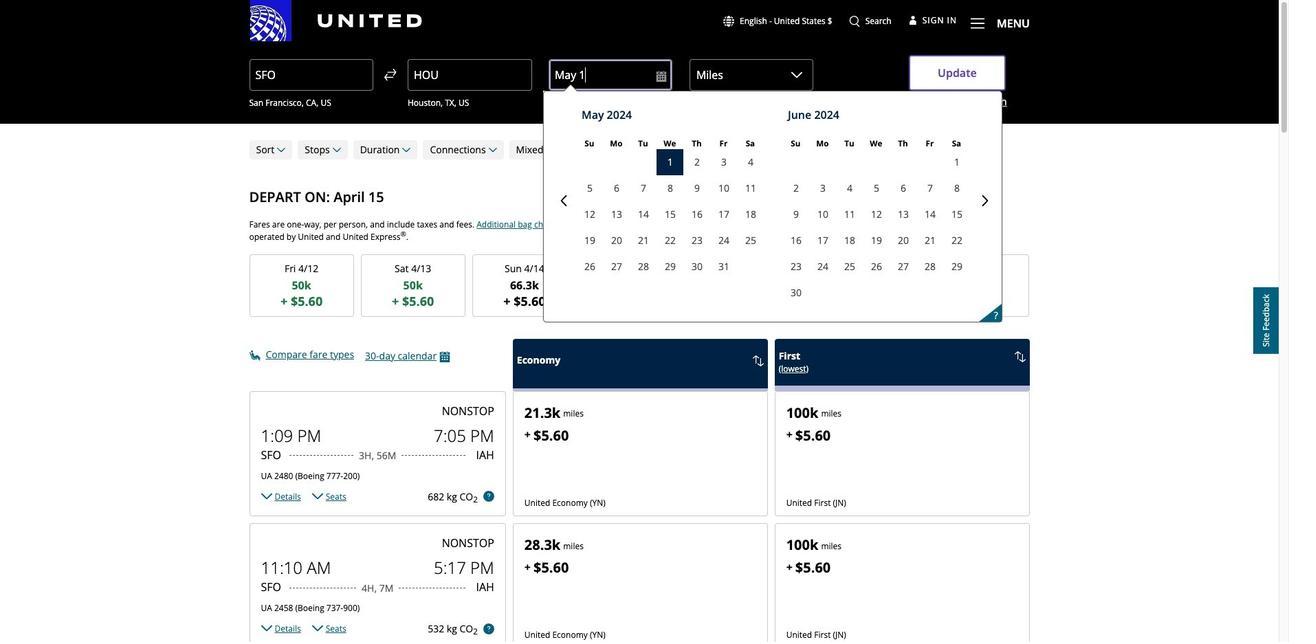 Task type: vqa. For each thing, say whether or not it's contained in the screenshot.
Move forward to switch to the next month. icon
yes



Task type: describe. For each thing, give the bounding box(es) containing it.
3 row from the top
[[249, 524, 1030, 642]]

To text field
[[408, 59, 532, 91]]

From text field
[[249, 59, 374, 91]]

united logo link to homepage image
[[250, 0, 422, 41]]

currently in english united states	$ enter to change image
[[723, 16, 734, 27]]

1 row from the top
[[249, 339, 1030, 391]]

calendar application
[[547, 91, 1289, 322]]



Task type: locate. For each thing, give the bounding box(es) containing it.
sort by price image
[[753, 356, 764, 367]]

sort by price image
[[1015, 351, 1026, 362]]

Date text field
[[549, 59, 672, 91]]

move forward to switch to the next month. image
[[980, 195, 991, 206]]

None text field
[[525, 400, 756, 498], [786, 400, 1018, 498], [525, 533, 756, 631], [786, 533, 1018, 631], [525, 400, 756, 498], [786, 400, 1018, 498], [525, 533, 756, 631], [786, 533, 1018, 631]]

move backward to switch to the previous month. image
[[558, 195, 569, 206]]

2 row from the top
[[249, 391, 1030, 517]]

row
[[249, 339, 1030, 391], [249, 391, 1030, 517], [249, 524, 1030, 642]]

grid
[[249, 391, 1030, 642]]



